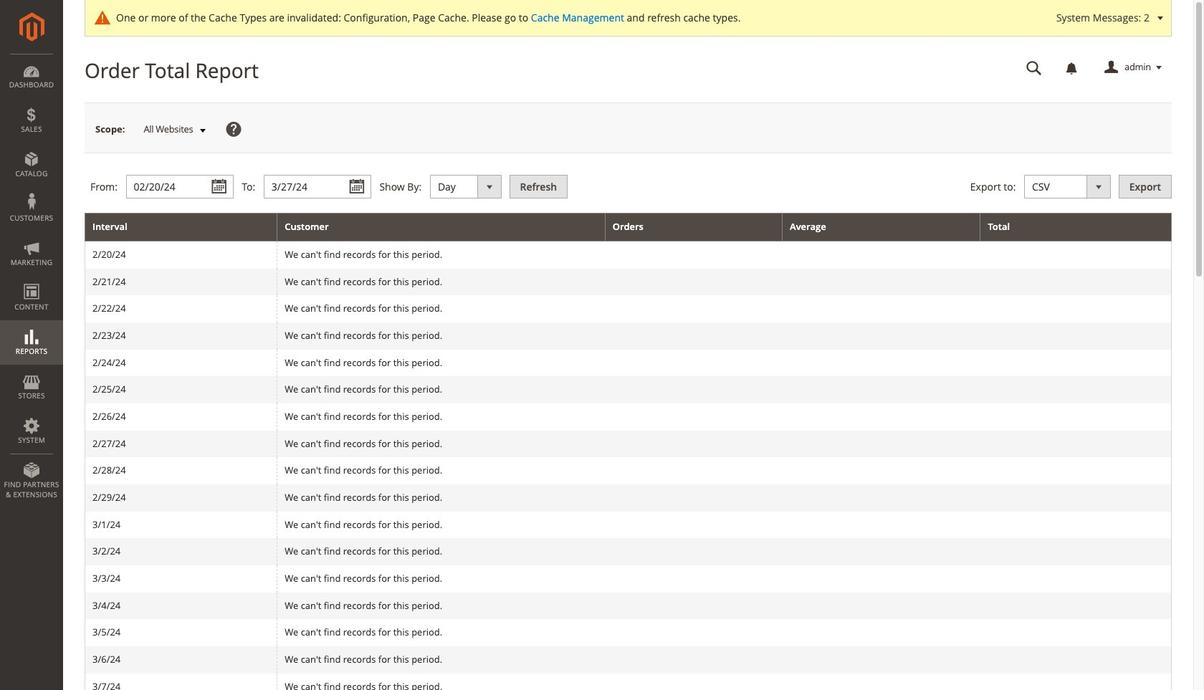 Task type: locate. For each thing, give the bounding box(es) containing it.
magento admin panel image
[[19, 12, 44, 42]]

None text field
[[126, 175, 233, 199], [264, 175, 371, 199], [126, 175, 233, 199], [264, 175, 371, 199]]

None text field
[[1016, 55, 1052, 80]]

menu bar
[[0, 54, 63, 507]]



